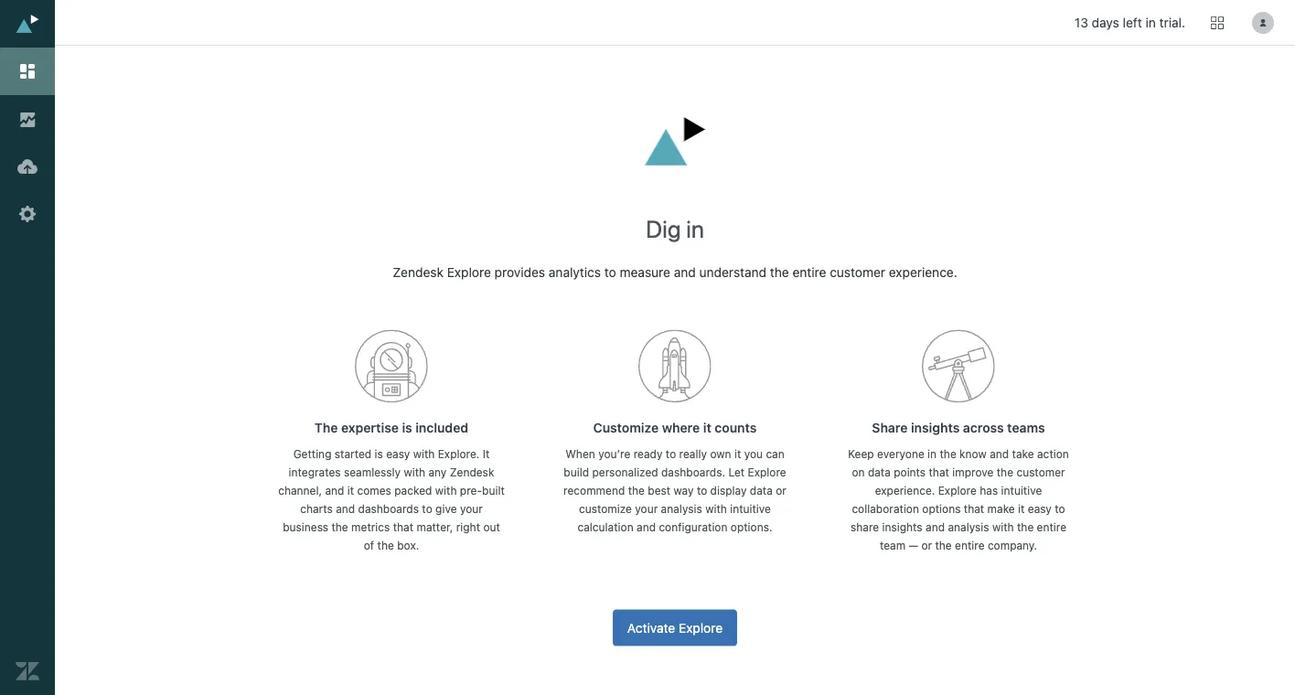Task type: vqa. For each thing, say whether or not it's contained in the screenshot.
the middle in
yes



Task type: locate. For each thing, give the bounding box(es) containing it.
1 horizontal spatial in
[[928, 448, 937, 461]]

0 horizontal spatial data
[[750, 484, 773, 497]]

insights inside keep everyone in the know and take action on data points that improve the customer experience. explore has intuitive collaboration options that make it easy to share insights and analysis with the entire team — or the entire company.
[[883, 521, 923, 534]]

counts
[[715, 421, 757, 436]]

0 vertical spatial entire
[[793, 265, 827, 280]]

data
[[868, 466, 891, 479], [750, 484, 773, 497]]

explore inside when you're ready to really own it you can build personalized dashboards. let explore recommend the best way to display data or customize your analysis with intuitive calculation and configuration options.
[[748, 466, 787, 479]]

analysis down options
[[948, 521, 990, 534]]

1 vertical spatial in
[[686, 215, 705, 243]]

it right make
[[1019, 503, 1025, 516]]

calculation
[[578, 521, 634, 534]]

analysis down way
[[661, 503, 703, 516]]

easy inside keep everyone in the know and take action on data points that improve the customer experience. explore has intuitive collaboration options that make it easy to share insights and analysis with the entire team — or the entire company.
[[1028, 503, 1052, 516]]

1 horizontal spatial is
[[402, 421, 412, 436]]

the right understand at the top right of page
[[770, 265, 789, 280]]

1 vertical spatial zendesk
[[450, 466, 495, 479]]

way
[[674, 484, 694, 497]]

0 horizontal spatial that
[[393, 521, 414, 534]]

1 horizontal spatial analysis
[[948, 521, 990, 534]]

own
[[711, 448, 732, 461]]

the
[[315, 421, 338, 436]]

company.
[[988, 539, 1038, 552]]

1 horizontal spatial your
[[635, 503, 658, 516]]

pre-
[[460, 484, 482, 497]]

13
[[1075, 15, 1089, 30]]

1 vertical spatial data
[[750, 484, 773, 497]]

2 vertical spatial entire
[[955, 539, 985, 552]]

business
[[283, 521, 329, 534]]

recommend
[[564, 484, 625, 497]]

1 vertical spatial insights
[[883, 521, 923, 534]]

right
[[456, 521, 480, 534]]

getting started is easy with explore. it integrates seamlessly with any zendesk channel, and it comes packed with pre-built charts and dashboards to give your business the metrics that matter, right out of the box.
[[278, 448, 505, 552]]

your inside getting started is easy with explore. it integrates seamlessly with any zendesk channel, and it comes packed with pre-built charts and dashboards to give your business the metrics that matter, right out of the box.
[[460, 503, 483, 516]]

1 vertical spatial is
[[375, 448, 383, 461]]

when you're ready to really own it you can build personalized dashboards. let explore recommend the best way to display data or customize your analysis with intuitive calculation and configuration options.
[[564, 448, 787, 534]]

is
[[402, 421, 412, 436], [375, 448, 383, 461]]

analysis
[[661, 503, 703, 516], [948, 521, 990, 534]]

the expertise is included
[[315, 421, 469, 436]]

your down best
[[635, 503, 658, 516]]

dig
[[646, 215, 681, 243]]

customize where it counts
[[594, 421, 757, 436]]

personalized
[[593, 466, 659, 479]]

0 horizontal spatial easy
[[386, 448, 410, 461]]

or down can
[[776, 484, 787, 497]]

0 horizontal spatial is
[[375, 448, 383, 461]]

or
[[776, 484, 787, 497], [922, 539, 933, 552]]

that down has on the right bottom
[[964, 503, 985, 516]]

started
[[335, 448, 372, 461]]

1 horizontal spatial easy
[[1028, 503, 1052, 516]]

and down options
[[926, 521, 945, 534]]

know
[[960, 448, 987, 461]]

experience.
[[889, 265, 958, 280], [875, 484, 936, 497]]

0 vertical spatial data
[[868, 466, 891, 479]]

to down action
[[1055, 503, 1066, 516]]

to left measure
[[605, 265, 617, 280]]

left
[[1123, 15, 1143, 30]]

in right dig
[[686, 215, 705, 243]]

data right 'on' in the right bottom of the page
[[868, 466, 891, 479]]

to inside getting started is easy with explore. it integrates seamlessly with any zendesk channel, and it comes packed with pre-built charts and dashboards to give your business the metrics that matter, right out of the box.
[[422, 503, 433, 516]]

—
[[909, 539, 919, 552]]

that up box.
[[393, 521, 414, 534]]

0 vertical spatial is
[[402, 421, 412, 436]]

1 horizontal spatial data
[[868, 466, 891, 479]]

it inside getting started is easy with explore. it integrates seamlessly with any zendesk channel, and it comes packed with pre-built charts and dashboards to give your business the metrics that matter, right out of the box.
[[348, 484, 354, 497]]

1 vertical spatial entire
[[1037, 521, 1067, 534]]

configuration
[[659, 521, 728, 534]]

comes
[[357, 484, 392, 497]]

can
[[766, 448, 785, 461]]

explore
[[447, 265, 491, 280], [748, 466, 787, 479], [939, 484, 977, 497], [679, 620, 723, 635]]

seamlessly
[[344, 466, 401, 479]]

dashboards
[[358, 503, 419, 516]]

explore down can
[[748, 466, 787, 479]]

collaboration
[[852, 503, 920, 516]]

insights
[[911, 421, 960, 436], [883, 521, 923, 534]]

packed
[[395, 484, 432, 497]]

2 vertical spatial that
[[393, 521, 414, 534]]

0 vertical spatial or
[[776, 484, 787, 497]]

1 vertical spatial customer
[[1017, 466, 1066, 479]]

points
[[894, 466, 926, 479]]

activate explore
[[628, 620, 723, 635]]

dashboard image
[[16, 59, 39, 83]]

it left 'you'
[[735, 448, 742, 461]]

out
[[484, 521, 500, 534]]

data right display
[[750, 484, 773, 497]]

1 your from the left
[[460, 503, 483, 516]]

0 horizontal spatial or
[[776, 484, 787, 497]]

easy
[[386, 448, 410, 461], [1028, 503, 1052, 516]]

and
[[674, 265, 696, 280], [990, 448, 1010, 461], [325, 484, 344, 497], [336, 503, 355, 516], [637, 521, 656, 534], [926, 521, 945, 534]]

insights up team
[[883, 521, 923, 534]]

the down personalized
[[628, 484, 645, 497]]

to
[[605, 265, 617, 280], [666, 448, 676, 461], [697, 484, 708, 497], [422, 503, 433, 516], [1055, 503, 1066, 516]]

is inside getting started is easy with explore. it integrates seamlessly with any zendesk channel, and it comes packed with pre-built charts and dashboards to give your business the metrics that matter, right out of the box.
[[375, 448, 383, 461]]

when
[[566, 448, 596, 461]]

experience. inside keep everyone in the know and take action on data points that improve the customer experience. explore has intuitive collaboration options that make it easy to share insights and analysis with the entire team — or the entire company.
[[875, 484, 936, 497]]

1 horizontal spatial entire
[[955, 539, 985, 552]]

with down make
[[993, 521, 1014, 534]]

it
[[704, 421, 712, 436], [735, 448, 742, 461], [348, 484, 354, 497], [1019, 503, 1025, 516]]

give
[[436, 503, 457, 516]]

0 horizontal spatial intuitive
[[730, 503, 771, 516]]

datasets image
[[16, 155, 39, 178]]

with up the any
[[413, 448, 435, 461]]

intuitive up make
[[1002, 484, 1043, 497]]

0 vertical spatial easy
[[386, 448, 410, 461]]

in
[[1146, 15, 1157, 30], [686, 215, 705, 243], [928, 448, 937, 461]]

is up seamlessly
[[375, 448, 383, 461]]

0 vertical spatial analysis
[[661, 503, 703, 516]]

0 horizontal spatial customer
[[830, 265, 886, 280]]

it left comes
[[348, 484, 354, 497]]

is left included
[[402, 421, 412, 436]]

1 vertical spatial experience.
[[875, 484, 936, 497]]

entire left company.
[[955, 539, 985, 552]]

0 horizontal spatial your
[[460, 503, 483, 516]]

and down best
[[637, 521, 656, 534]]

expertise
[[341, 421, 399, 436]]

the right —
[[936, 539, 952, 552]]

1 vertical spatial or
[[922, 539, 933, 552]]

to left give
[[422, 503, 433, 516]]

with down display
[[706, 503, 727, 516]]

everyone
[[878, 448, 925, 461]]

your down pre- at left bottom
[[460, 503, 483, 516]]

explore right activate
[[679, 620, 723, 635]]

easy down the expertise is included
[[386, 448, 410, 461]]

options
[[923, 503, 961, 516]]

and up charts
[[325, 484, 344, 497]]

2 horizontal spatial in
[[1146, 15, 1157, 30]]

dashboards.
[[662, 466, 726, 479]]

the right of
[[378, 539, 394, 552]]

best
[[648, 484, 671, 497]]

with
[[413, 448, 435, 461], [404, 466, 426, 479], [435, 484, 457, 497], [706, 503, 727, 516], [993, 521, 1014, 534]]

1 horizontal spatial or
[[922, 539, 933, 552]]

with inside keep everyone in the know and take action on data points that improve the customer experience. explore has intuitive collaboration options that make it easy to share insights and analysis with the entire team — or the entire company.
[[993, 521, 1014, 534]]

it
[[483, 448, 490, 461]]

intuitive
[[1002, 484, 1043, 497], [730, 503, 771, 516]]

data inside when you're ready to really own it you can build personalized dashboards. let explore recommend the best way to display data or customize your analysis with intuitive calculation and configuration options.
[[750, 484, 773, 497]]

1 vertical spatial intuitive
[[730, 503, 771, 516]]

in right everyone
[[928, 448, 937, 461]]

and inside when you're ready to really own it you can build personalized dashboards. let explore recommend the best way to display data or customize your analysis with intuitive calculation and configuration options.
[[637, 521, 656, 534]]

1 horizontal spatial that
[[929, 466, 950, 479]]

2 vertical spatial in
[[928, 448, 937, 461]]

1 horizontal spatial customer
[[1017, 466, 1066, 479]]

entire up company.
[[1037, 521, 1067, 534]]

zendesk
[[393, 265, 444, 280], [450, 466, 495, 479]]

1 horizontal spatial intuitive
[[1002, 484, 1043, 497]]

analytics
[[549, 265, 601, 280]]

the inside when you're ready to really own it you can build personalized dashboards. let explore recommend the best way to display data or customize your analysis with intuitive calculation and configuration options.
[[628, 484, 645, 497]]

charts
[[300, 503, 333, 516]]

0 vertical spatial intuitive
[[1002, 484, 1043, 497]]

1 vertical spatial easy
[[1028, 503, 1052, 516]]

in right left
[[1146, 15, 1157, 30]]

entire right understand at the top right of page
[[793, 265, 827, 280]]

the
[[770, 265, 789, 280], [940, 448, 957, 461], [997, 466, 1014, 479], [628, 484, 645, 497], [332, 521, 348, 534], [1018, 521, 1034, 534], [378, 539, 394, 552], [936, 539, 952, 552]]

understand
[[700, 265, 767, 280]]

1 horizontal spatial zendesk
[[450, 466, 495, 479]]

zendesk inside getting started is easy with explore. it integrates seamlessly with any zendesk channel, and it comes packed with pre-built charts and dashboards to give your business the metrics that matter, right out of the box.
[[450, 466, 495, 479]]

0 horizontal spatial entire
[[793, 265, 827, 280]]

of
[[364, 539, 374, 552]]

intuitive up options.
[[730, 503, 771, 516]]

0 horizontal spatial analysis
[[661, 503, 703, 516]]

1 vertical spatial that
[[964, 503, 985, 516]]

that right points
[[929, 466, 950, 479]]

0 vertical spatial in
[[1146, 15, 1157, 30]]

2 your from the left
[[635, 503, 658, 516]]

entire
[[793, 265, 827, 280], [1037, 521, 1067, 534], [955, 539, 985, 552]]

easy right make
[[1028, 503, 1052, 516]]

0 vertical spatial zendesk
[[393, 265, 444, 280]]

zendesk explore provides analytics to measure and understand the entire customer experience.
[[393, 265, 958, 280]]

explore down improve
[[939, 484, 977, 497]]

2157a5f3 40cd 46a7 87a3 99e2fd6bc718 image
[[922, 329, 996, 403]]

0 vertical spatial customer
[[830, 265, 886, 280]]

integrates
[[289, 466, 341, 479]]

to right way
[[697, 484, 708, 497]]

insights up everyone
[[911, 421, 960, 436]]

customer
[[830, 265, 886, 280], [1017, 466, 1066, 479]]

and left "take"
[[990, 448, 1010, 461]]

or right —
[[922, 539, 933, 552]]

1 vertical spatial analysis
[[948, 521, 990, 534]]

where
[[662, 421, 700, 436]]

your
[[460, 503, 483, 516], [635, 503, 658, 516]]

0 vertical spatial that
[[929, 466, 950, 479]]

intuitive inside keep everyone in the know and take action on data points that improve the customer experience. explore has intuitive collaboration options that make it easy to share insights and analysis with the entire team — or the entire company.
[[1002, 484, 1043, 497]]



Task type: describe. For each thing, give the bounding box(es) containing it.
on
[[852, 466, 865, 479]]

analysis inside keep everyone in the know and take action on data points that improve the customer experience. explore has intuitive collaboration options that make it easy to share insights and analysis with the entire team — or the entire company.
[[948, 521, 990, 534]]

trial.
[[1160, 15, 1186, 30]]

99f53380 12e8 4023 b6f6 c016da84aba3 image
[[355, 329, 428, 403]]

explore inside button
[[679, 620, 723, 635]]

to left really
[[666, 448, 676, 461]]

your inside when you're ready to really own it you can build personalized dashboards. let explore recommend the best way to display data or customize your analysis with intuitive calculation and configuration options.
[[635, 503, 658, 516]]

make
[[988, 503, 1016, 516]]

activate explore button
[[613, 610, 738, 646]]

customize
[[579, 503, 632, 516]]

explore inside keep everyone in the know and take action on data points that improve the customer experience. explore has intuitive collaboration options that make it easy to share insights and analysis with the entire team — or the entire company.
[[939, 484, 977, 497]]

options.
[[731, 521, 773, 534]]

metrics
[[351, 521, 390, 534]]

it inside when you're ready to really own it you can build personalized dashboards. let explore recommend the best way to display data or customize your analysis with intuitive calculation and configuration options.
[[735, 448, 742, 461]]

13 days left in trial.
[[1075, 15, 1186, 30]]

zendesk products image
[[1212, 16, 1224, 29]]

built
[[482, 484, 505, 497]]

box.
[[397, 539, 419, 552]]

admin image
[[16, 202, 39, 226]]

the up has on the right bottom
[[997, 466, 1014, 479]]

intuitive inside when you're ready to really own it you can build personalized dashboards. let explore recommend the best way to display data or customize your analysis with intuitive calculation and configuration options.
[[730, 503, 771, 516]]

0 horizontal spatial in
[[686, 215, 705, 243]]

channel,
[[278, 484, 322, 497]]

or inside keep everyone in the know and take action on data points that improve the customer experience. explore has intuitive collaboration options that make it easy to share insights and analysis with the entire team — or the entire company.
[[922, 539, 933, 552]]

any
[[429, 466, 447, 479]]

getting
[[293, 448, 332, 461]]

matter,
[[417, 521, 453, 534]]

2df12a3c 7f86 4948 bd5f 21e6d87db82f image
[[639, 329, 712, 403]]

the down charts
[[332, 521, 348, 534]]

let
[[729, 466, 745, 479]]

explore.
[[438, 448, 480, 461]]

with up packed
[[404, 466, 426, 479]]

provides
[[495, 265, 545, 280]]

in inside keep everyone in the know and take action on data points that improve the customer experience. explore has intuitive collaboration options that make it easy to share insights and analysis with the entire team — or the entire company.
[[928, 448, 937, 461]]

is for started
[[375, 448, 383, 461]]

dig in
[[646, 215, 705, 243]]

customize
[[594, 421, 659, 436]]

display
[[711, 484, 747, 497]]

0 vertical spatial experience.
[[889, 265, 958, 280]]

you
[[745, 448, 763, 461]]

data inside keep everyone in the know and take action on data points that improve the customer experience. explore has intuitive collaboration options that make it easy to share insights and analysis with the entire team — or the entire company.
[[868, 466, 891, 479]]

activate
[[628, 620, 676, 635]]

0 horizontal spatial zendesk
[[393, 265, 444, 280]]

customer inside keep everyone in the know and take action on data points that improve the customer experience. explore has intuitive collaboration options that make it easy to share insights and analysis with the entire team — or the entire company.
[[1017, 466, 1066, 479]]

2 horizontal spatial entire
[[1037, 521, 1067, 534]]

really
[[680, 448, 707, 461]]

ready
[[634, 448, 663, 461]]

share
[[872, 421, 908, 436]]

zendesk image
[[16, 660, 39, 684]]

0 vertical spatial insights
[[911, 421, 960, 436]]

measure
[[620, 265, 671, 280]]

or inside when you're ready to really own it you can build personalized dashboards. let explore recommend the best way to display data or customize your analysis with intuitive calculation and configuration options.
[[776, 484, 787, 497]]

and right measure
[[674, 265, 696, 280]]

team
[[880, 539, 906, 552]]

with inside when you're ready to really own it you can build personalized dashboards. let explore recommend the best way to display data or customize your analysis with intuitive calculation and configuration options.
[[706, 503, 727, 516]]

take
[[1013, 448, 1035, 461]]

has
[[980, 484, 999, 497]]

2 horizontal spatial that
[[964, 503, 985, 516]]

to inside keep everyone in the know and take action on data points that improve the customer experience. explore has intuitive collaboration options that make it easy to share insights and analysis with the entire team — or the entire company.
[[1055, 503, 1066, 516]]

with up give
[[435, 484, 457, 497]]

it inside keep everyone in the know and take action on data points that improve the customer experience. explore has intuitive collaboration options that make it easy to share insights and analysis with the entire team — or the entire company.
[[1019, 503, 1025, 516]]

is for expertise
[[402, 421, 412, 436]]

days
[[1092, 15, 1120, 30]]

it right where
[[704, 421, 712, 436]]

reports image
[[16, 107, 39, 131]]

you're
[[599, 448, 631, 461]]

analysis inside when you're ready to really own it you can build personalized dashboards. let explore recommend the best way to display data or customize your analysis with intuitive calculation and configuration options.
[[661, 503, 703, 516]]

keep
[[848, 448, 875, 461]]

easy inside getting started is easy with explore. it integrates seamlessly with any zendesk channel, and it comes packed with pre-built charts and dashboards to give your business the metrics that matter, right out of the box.
[[386, 448, 410, 461]]

included
[[416, 421, 469, 436]]

share insights across teams
[[872, 421, 1046, 436]]

improve
[[953, 466, 994, 479]]

teams
[[1008, 421, 1046, 436]]

build
[[564, 466, 589, 479]]

the up company.
[[1018, 521, 1034, 534]]

explore left provides
[[447, 265, 491, 280]]

that inside getting started is easy with explore. it integrates seamlessly with any zendesk channel, and it comes packed with pre-built charts and dashboards to give your business the metrics that matter, right out of the box.
[[393, 521, 414, 534]]

share
[[851, 521, 880, 534]]

keep everyone in the know and take action on data points that improve the customer experience. explore has intuitive collaboration options that make it easy to share insights and analysis with the entire team — or the entire company.
[[848, 448, 1070, 552]]

the left know
[[940, 448, 957, 461]]

action
[[1038, 448, 1070, 461]]

across
[[964, 421, 1004, 436]]

and right charts
[[336, 503, 355, 516]]



